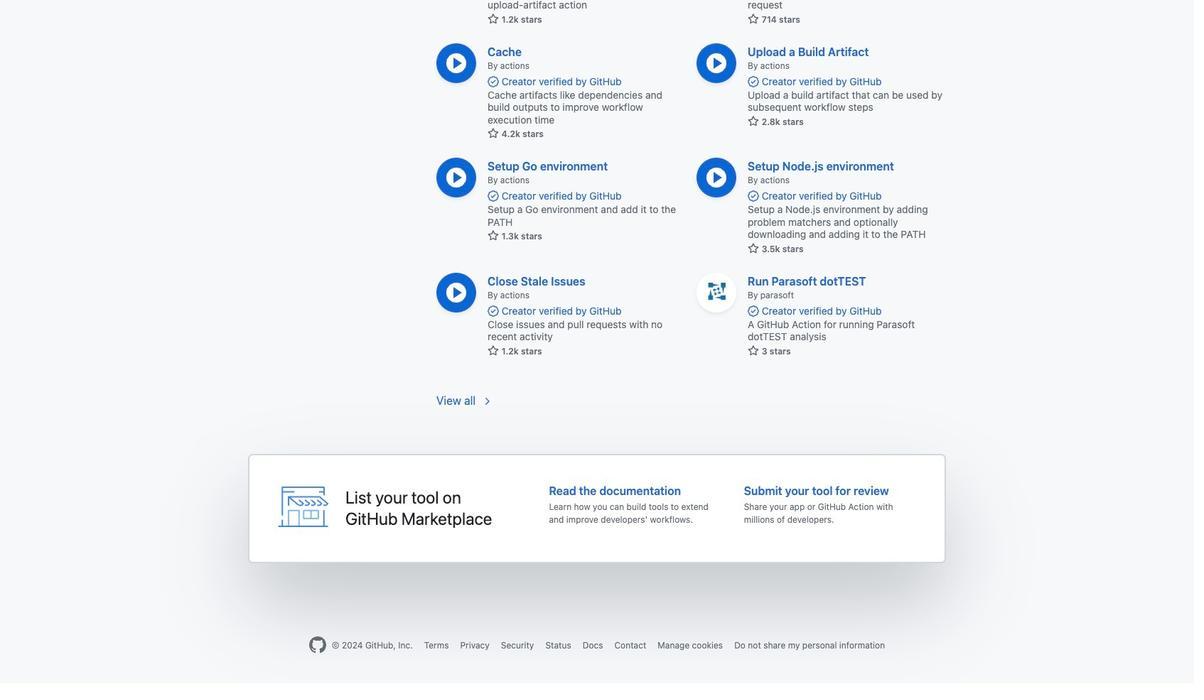 Task type: vqa. For each thing, say whether or not it's contained in the screenshot.
Add this repository to a list image
no



Task type: describe. For each thing, give the bounding box(es) containing it.
2 star image from the top
[[488, 128, 499, 139]]

1 star image from the top
[[488, 13, 499, 25]]

3 star image from the top
[[488, 345, 499, 357]]



Task type: locate. For each thing, give the bounding box(es) containing it.
verified image
[[488, 76, 499, 87], [748, 76, 759, 87]]

0 vertical spatial star image
[[488, 13, 499, 25]]

verified image
[[488, 191, 499, 202], [748, 191, 759, 202], [488, 305, 499, 317], [748, 305, 759, 317]]

2 vertical spatial star image
[[488, 345, 499, 357]]

star image
[[748, 13, 759, 25], [748, 116, 759, 127], [488, 230, 499, 242], [748, 243, 759, 254], [748, 345, 759, 357]]

0 horizontal spatial verified image
[[488, 76, 499, 87]]

view all actions listings image
[[481, 396, 493, 407]]

1 horizontal spatial verified image
[[748, 76, 759, 87]]

star image
[[488, 13, 499, 25], [488, 128, 499, 139], [488, 345, 499, 357]]

1 verified image from the left
[[488, 76, 499, 87]]

homepage image
[[309, 637, 326, 654]]

1 vertical spatial star image
[[488, 128, 499, 139]]

2 verified image from the left
[[748, 76, 759, 87]]



